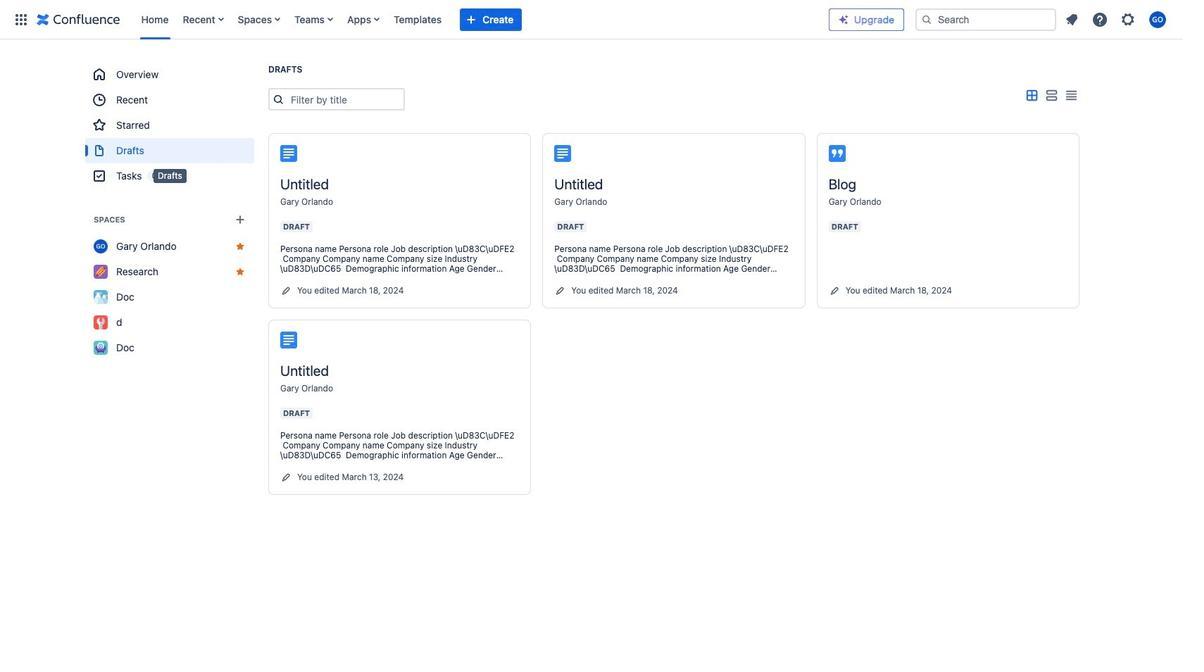 Task type: vqa. For each thing, say whether or not it's contained in the screenshot.
Page icon
yes



Task type: locate. For each thing, give the bounding box(es) containing it.
confluence image
[[37, 11, 120, 28], [37, 11, 120, 28]]

0 horizontal spatial page image
[[280, 332, 297, 349]]

banner
[[0, 0, 1183, 39]]

0 horizontal spatial list
[[134, 0, 829, 39]]

unstar this space image
[[235, 241, 246, 252], [235, 266, 246, 278]]

group
[[85, 62, 254, 189]]

list
[[134, 0, 829, 39], [1059, 7, 1175, 32]]

cards image
[[1023, 87, 1040, 104]]

1 horizontal spatial list
[[1059, 7, 1175, 32]]

help icon image
[[1092, 11, 1109, 28]]

1 horizontal spatial page image
[[555, 145, 571, 162]]

settings icon image
[[1120, 11, 1137, 28]]

0 vertical spatial page image
[[555, 145, 571, 162]]

Filter by title field
[[287, 89, 404, 109]]

page image
[[555, 145, 571, 162], [280, 332, 297, 349]]

premium image
[[838, 14, 849, 25]]

0 vertical spatial unstar this space image
[[235, 241, 246, 252]]

1 vertical spatial unstar this space image
[[235, 266, 246, 278]]

list image
[[1043, 87, 1060, 104]]

None search field
[[916, 8, 1057, 31]]

1 unstar this space image from the top
[[235, 241, 246, 252]]



Task type: describe. For each thing, give the bounding box(es) containing it.
Search field
[[916, 8, 1057, 31]]

1 vertical spatial page image
[[280, 332, 297, 349]]

create a space image
[[232, 211, 249, 228]]

appswitcher icon image
[[13, 11, 30, 28]]

notification icon image
[[1064, 11, 1080, 28]]

compact list image
[[1063, 87, 1080, 104]]

page image
[[280, 145, 297, 162]]

search image
[[921, 14, 933, 25]]

list for appswitcher icon
[[134, 0, 829, 39]]

blog image
[[829, 145, 846, 162]]

list for premium image
[[1059, 7, 1175, 32]]

your profile and preferences image
[[1149, 11, 1166, 28]]

global element
[[8, 0, 829, 39]]

2 unstar this space image from the top
[[235, 266, 246, 278]]



